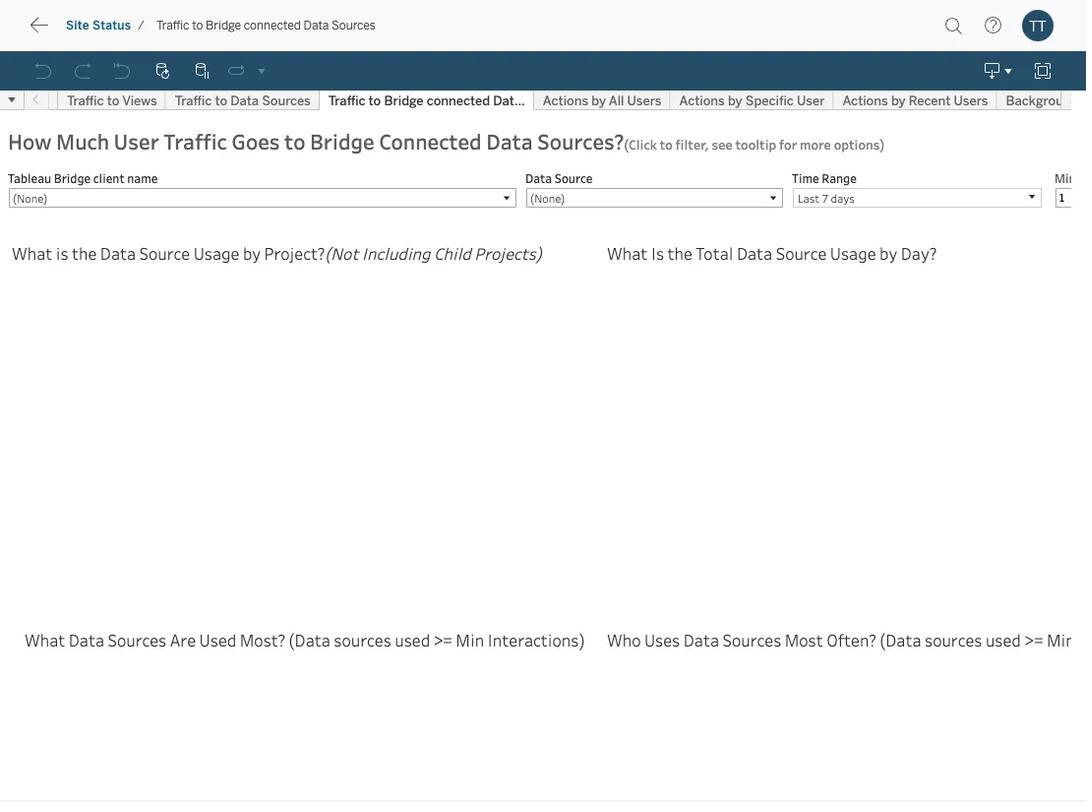 Task type: vqa. For each thing, say whether or not it's contained in the screenshot.
Salesforce at the top left of page
no



Task type: describe. For each thing, give the bounding box(es) containing it.
traffic
[[156, 18, 189, 32]]

status
[[92, 18, 131, 32]]

data
[[304, 18, 329, 32]]

connected
[[244, 18, 301, 32]]

site status /
[[66, 18, 145, 32]]

bridge
[[206, 18, 241, 32]]



Task type: locate. For each thing, give the bounding box(es) containing it.
sources
[[332, 18, 376, 32]]

site
[[66, 18, 89, 32]]

/
[[138, 18, 145, 32]]

traffic to bridge connected data sources
[[156, 18, 376, 32]]

to
[[192, 18, 203, 32]]

traffic to bridge connected data sources element
[[151, 18, 382, 32]]

site status link
[[65, 17, 132, 33]]



